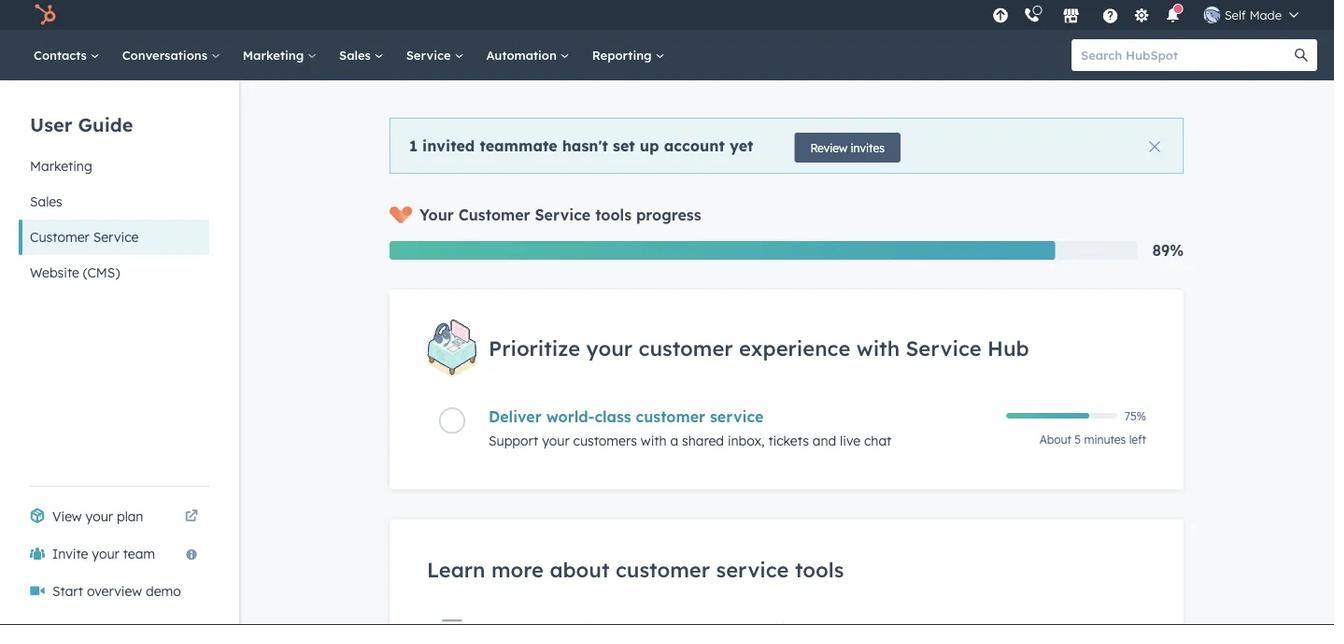 Task type: locate. For each thing, give the bounding box(es) containing it.
1 vertical spatial marketing
[[30, 158, 92, 174]]

service for class
[[710, 407, 764, 426]]

user guide
[[30, 113, 133, 136]]

inbox,
[[728, 432, 765, 449]]

0 horizontal spatial sales
[[30, 193, 62, 210]]

sales right marketing link
[[339, 47, 374, 63]]

service
[[710, 407, 764, 426], [716, 557, 789, 582]]

2 link opens in a new window image from the top
[[185, 510, 198, 523]]

your left the plan
[[86, 508, 113, 525]]

customer
[[458, 206, 530, 224], [30, 229, 89, 245]]

customers
[[573, 432, 637, 449]]

service
[[406, 47, 454, 63], [535, 206, 591, 224], [93, 229, 139, 245], [906, 336, 982, 361]]

demo
[[146, 583, 181, 599]]

your inside deliver world-class customer service support your customers with a shared inbox, tickets and live chat
[[542, 432, 570, 449]]

your for plan
[[86, 508, 113, 525]]

0 vertical spatial customer
[[458, 206, 530, 224]]

1 horizontal spatial tools
[[795, 557, 844, 582]]

1
[[409, 136, 418, 155]]

service link
[[395, 30, 475, 80]]

0 horizontal spatial tools
[[595, 206, 632, 224]]

deliver world-class customer service support your customers with a shared inbox, tickets and live chat
[[489, 407, 892, 449]]

your down world-
[[542, 432, 570, 449]]

your up class at bottom
[[586, 336, 633, 361]]

tickets
[[768, 432, 809, 449]]

0 vertical spatial customer
[[639, 336, 733, 361]]

world-
[[546, 407, 595, 426]]

0 horizontal spatial with
[[641, 432, 667, 449]]

1 horizontal spatial sales
[[339, 47, 374, 63]]

set
[[613, 136, 635, 155]]

self
[[1225, 7, 1246, 22]]

your customer service tools progress
[[419, 206, 701, 224]]

1 invited teammate hasn't set up account yet
[[409, 136, 753, 155]]

your
[[586, 336, 633, 361], [542, 432, 570, 449], [86, 508, 113, 525], [92, 546, 119, 562]]

with right 'experience'
[[857, 336, 900, 361]]

customer right about
[[616, 557, 710, 582]]

shared
[[682, 432, 724, 449]]

settings link
[[1130, 5, 1154, 25]]

up
[[640, 136, 659, 155]]

review
[[810, 141, 848, 155]]

search image
[[1295, 49, 1308, 62]]

service inside 'link'
[[406, 47, 454, 63]]

settings image
[[1133, 8, 1150, 25]]

sales link
[[328, 30, 395, 80]]

with
[[857, 336, 900, 361], [641, 432, 667, 449]]

about 5 minutes left
[[1040, 432, 1146, 446]]

calling icon image
[[1024, 7, 1041, 24]]

deliver
[[489, 407, 542, 426]]

start
[[52, 583, 83, 599]]

customer up a
[[636, 407, 705, 426]]

link opens in a new window image
[[185, 505, 198, 528], [185, 510, 198, 523]]

support
[[489, 432, 538, 449]]

customer
[[639, 336, 733, 361], [636, 407, 705, 426], [616, 557, 710, 582]]

0 vertical spatial marketing
[[243, 47, 307, 63]]

marketing left sales link
[[243, 47, 307, 63]]

service right sales link
[[406, 47, 454, 63]]

notifications image
[[1165, 8, 1182, 25]]

customer service
[[30, 229, 139, 245]]

service down the sales button
[[93, 229, 139, 245]]

1 horizontal spatial marketing
[[243, 47, 307, 63]]

and
[[813, 432, 836, 449]]

1 link opens in a new window image from the top
[[185, 505, 198, 528]]

1 vertical spatial customer
[[636, 407, 705, 426]]

your for customer
[[586, 336, 633, 361]]

1 vertical spatial sales
[[30, 193, 62, 210]]

customer inside deliver world-class customer service support your customers with a shared inbox, tickets and live chat
[[636, 407, 705, 426]]

plan
[[117, 508, 143, 525]]

2 vertical spatial customer
[[616, 557, 710, 582]]

marketing down user
[[30, 158, 92, 174]]

about
[[550, 557, 610, 582]]

customer up "website"
[[30, 229, 89, 245]]

view
[[52, 508, 82, 525]]

teammate
[[480, 136, 557, 155]]

start overview demo
[[52, 583, 181, 599]]

0 vertical spatial with
[[857, 336, 900, 361]]

sales
[[339, 47, 374, 63], [30, 193, 62, 210]]

your left the team
[[92, 546, 119, 562]]

customer up deliver world-class customer service support your customers with a shared inbox, tickets and live chat
[[639, 336, 733, 361]]

live
[[840, 432, 861, 449]]

left
[[1129, 432, 1146, 446]]

1 horizontal spatial customer
[[458, 206, 530, 224]]

your customer service tools progress progress bar
[[390, 241, 1055, 260]]

experience
[[739, 336, 850, 361]]

website (cms)
[[30, 264, 120, 281]]

self made
[[1225, 7, 1282, 22]]

tools
[[595, 206, 632, 224], [795, 557, 844, 582]]

1 vertical spatial customer
[[30, 229, 89, 245]]

0 vertical spatial service
[[710, 407, 764, 426]]

learn more about customer service tools
[[427, 557, 844, 582]]

1 vertical spatial with
[[641, 432, 667, 449]]

0 horizontal spatial marketing
[[30, 158, 92, 174]]

contacts
[[34, 47, 90, 63]]

view your plan link
[[19, 498, 209, 535]]

1 vertical spatial service
[[716, 557, 789, 582]]

with inside deliver world-class customer service support your customers with a shared inbox, tickets and live chat
[[641, 432, 667, 449]]

a
[[670, 432, 678, 449]]

0 horizontal spatial customer
[[30, 229, 89, 245]]

your inside button
[[92, 546, 119, 562]]

service inside button
[[93, 229, 139, 245]]

marketing
[[243, 47, 307, 63], [30, 158, 92, 174]]

view your plan
[[52, 508, 143, 525]]

close image
[[1149, 141, 1160, 152]]

self made button
[[1193, 0, 1310, 30]]

hasn't
[[562, 136, 608, 155]]

website (cms) button
[[19, 255, 209, 291]]

0 vertical spatial tools
[[595, 206, 632, 224]]

upgrade link
[[989, 5, 1012, 25]]

sales up customer service in the top of the page
[[30, 193, 62, 210]]

service inside deliver world-class customer service support your customers with a shared inbox, tickets and live chat
[[710, 407, 764, 426]]

user guide views element
[[19, 80, 209, 291]]

(cms)
[[83, 264, 120, 281]]

1 invited teammate hasn't set up account yet alert
[[390, 118, 1184, 174]]

invite your team
[[52, 546, 155, 562]]

progress
[[636, 206, 701, 224]]

customer right your
[[458, 206, 530, 224]]

learn
[[427, 557, 485, 582]]

about
[[1040, 432, 1072, 446]]

with left a
[[641, 432, 667, 449]]

your
[[419, 206, 454, 224]]

conversations link
[[111, 30, 232, 80]]

deliver world-class customer service button
[[489, 407, 995, 426]]

marketplaces image
[[1063, 8, 1080, 25]]



Task type: vqa. For each thing, say whether or not it's contained in the screenshot.
'Customer Service' button
yes



Task type: describe. For each thing, give the bounding box(es) containing it.
customer for about
[[616, 557, 710, 582]]

account
[[664, 136, 725, 155]]

marketing inside button
[[30, 158, 92, 174]]

marketing link
[[232, 30, 328, 80]]

1 horizontal spatial with
[[857, 336, 900, 361]]

customer service button
[[19, 220, 209, 255]]

start overview demo link
[[19, 573, 209, 610]]

website
[[30, 264, 79, 281]]

Search HubSpot search field
[[1072, 39, 1300, 71]]

75%
[[1125, 409, 1146, 423]]

invites
[[851, 141, 885, 155]]

chat
[[864, 432, 892, 449]]

conversations
[[122, 47, 211, 63]]

made
[[1249, 7, 1282, 22]]

help image
[[1102, 8, 1119, 25]]

invite
[[52, 546, 88, 562]]

yet
[[730, 136, 753, 155]]

customer inside button
[[30, 229, 89, 245]]

invite your team button
[[19, 535, 209, 573]]

invited
[[422, 136, 475, 155]]

minutes
[[1084, 432, 1126, 446]]

notifications button
[[1157, 0, 1189, 30]]

1 vertical spatial tools
[[795, 557, 844, 582]]

prioritize your customer experience with service hub
[[489, 336, 1029, 361]]

contacts link
[[22, 30, 111, 80]]

your for team
[[92, 546, 119, 562]]

overview
[[87, 583, 142, 599]]

marketplaces button
[[1052, 0, 1091, 30]]

ruby anderson image
[[1204, 7, 1221, 23]]

sales button
[[19, 184, 209, 220]]

5
[[1075, 432, 1081, 446]]

hub
[[988, 336, 1029, 361]]

automation link
[[475, 30, 581, 80]]

review invites
[[810, 141, 885, 155]]

review invites button
[[795, 133, 901, 163]]

upgrade image
[[992, 8, 1009, 25]]

self made menu
[[987, 0, 1312, 30]]

prioritize
[[489, 336, 580, 361]]

service left "hub"
[[906, 336, 982, 361]]

more
[[491, 557, 544, 582]]

marketing button
[[19, 149, 209, 184]]

hubspot image
[[34, 4, 56, 26]]

search button
[[1286, 39, 1317, 71]]

calling icon button
[[1016, 3, 1048, 27]]

service down 1 invited teammate hasn't set up account yet
[[535, 206, 591, 224]]

reporting
[[592, 47, 655, 63]]

reporting link
[[581, 30, 676, 80]]

user
[[30, 113, 72, 136]]

team
[[123, 546, 155, 562]]

[object object] complete progress bar
[[1006, 413, 1089, 418]]

class
[[595, 407, 631, 426]]

0 vertical spatial sales
[[339, 47, 374, 63]]

guide
[[78, 113, 133, 136]]

sales inside button
[[30, 193, 62, 210]]

customer for class
[[636, 407, 705, 426]]

hubspot link
[[22, 4, 70, 26]]

automation
[[486, 47, 560, 63]]

help button
[[1095, 0, 1126, 30]]

89%
[[1152, 241, 1184, 260]]

service for about
[[716, 557, 789, 582]]



